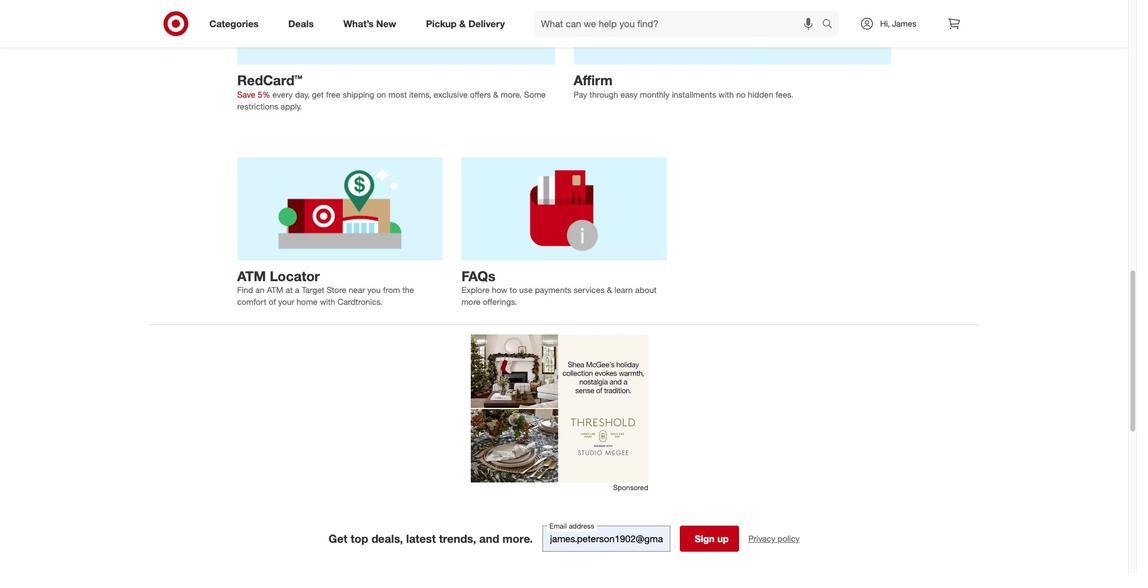 Task type: describe. For each thing, give the bounding box(es) containing it.
1 vertical spatial more.
[[503, 532, 533, 546]]

hi, james
[[881, 18, 917, 28]]

installments
[[672, 90, 717, 100]]

through
[[590, 90, 619, 100]]

& inside every day, get free shipping on most items, exclusive offers & more. some restrictions apply.
[[493, 90, 499, 100]]

no
[[737, 90, 746, 100]]

faqs explore how to use payments services & learn about more offerings.
[[462, 268, 657, 307]]

redcard™
[[237, 72, 303, 89]]

an
[[256, 285, 265, 295]]

with inside affirm pay through easy monthly installments with no hidden fees.
[[719, 90, 734, 100]]

policy
[[778, 534, 800, 544]]

& inside the faqs explore how to use payments services & learn about more offerings.
[[607, 285, 612, 295]]

near
[[349, 285, 365, 295]]

day,
[[295, 90, 310, 100]]

sign up
[[695, 533, 729, 545]]

offers
[[470, 90, 491, 100]]

easy
[[621, 90, 638, 100]]

affirm pay through easy monthly installments with no hidden fees.
[[574, 72, 794, 100]]

delivery
[[469, 18, 505, 29]]

every day, get free shipping on most items, exclusive offers & more. some restrictions apply.
[[237, 90, 546, 112]]

pickup & delivery
[[426, 18, 505, 29]]

restrictions
[[237, 101, 278, 112]]

deals
[[288, 18, 314, 29]]

more. inside every day, get free shipping on most items, exclusive offers & more. some restrictions apply.
[[501, 90, 522, 100]]

hi,
[[881, 18, 890, 28]]

save
[[237, 90, 256, 100]]

with inside atm locator find an atm at a target store near you from the comfort of your home with cardtronics.
[[320, 297, 335, 307]]

at
[[286, 285, 293, 295]]

pickup
[[426, 18, 457, 29]]

apply.
[[281, 101, 302, 112]]

shipping
[[343, 90, 375, 100]]

get
[[312, 90, 324, 100]]

deals,
[[372, 532, 403, 546]]

categories
[[209, 18, 259, 29]]

what's
[[344, 18, 374, 29]]

monthly
[[640, 90, 670, 100]]

What can we help you find? suggestions appear below search field
[[534, 11, 826, 37]]

items,
[[409, 90, 432, 100]]

learn
[[615, 285, 633, 295]]

1 vertical spatial atm
[[267, 285, 283, 295]]

pay
[[574, 90, 588, 100]]

about
[[635, 285, 657, 295]]

get top deals, latest trends, and more.
[[329, 532, 533, 546]]

search button
[[817, 11, 846, 39]]

redcard image
[[237, 0, 555, 65]]

you
[[368, 285, 381, 295]]

services
[[574, 285, 605, 295]]

from
[[383, 285, 400, 295]]

more
[[462, 297, 481, 307]]

payments
[[535, 285, 572, 295]]

atm locator image
[[237, 158, 443, 260]]

what's new link
[[333, 11, 411, 37]]

privacy policy link
[[749, 533, 800, 545]]

the
[[403, 285, 414, 295]]

comfort
[[237, 297, 267, 307]]

most
[[389, 90, 407, 100]]

store
[[327, 285, 347, 295]]



Task type: vqa. For each thing, say whether or not it's contained in the screenshot.
the learn
yes



Task type: locate. For each thing, give the bounding box(es) containing it.
pickup & delivery link
[[416, 11, 520, 37]]

trends,
[[439, 532, 476, 546]]

hidden
[[748, 90, 774, 100]]

1 horizontal spatial atm
[[267, 285, 283, 295]]

up
[[718, 533, 729, 545]]

1 vertical spatial with
[[320, 297, 335, 307]]

sponsored
[[613, 484, 649, 493]]

free
[[326, 90, 341, 100]]

affirm
[[574, 72, 613, 89]]

more. right "and"
[[503, 532, 533, 546]]

2 horizontal spatial &
[[607, 285, 612, 295]]

1 horizontal spatial with
[[719, 90, 734, 100]]

new
[[376, 18, 396, 29]]

on
[[377, 90, 386, 100]]

&
[[459, 18, 466, 29], [493, 90, 499, 100], [607, 285, 612, 295]]

use
[[520, 285, 533, 295]]

fees.
[[776, 90, 794, 100]]

every
[[273, 90, 293, 100]]

more.
[[501, 90, 522, 100], [503, 532, 533, 546]]

5%
[[258, 90, 270, 100]]

0 vertical spatial with
[[719, 90, 734, 100]]

0 vertical spatial &
[[459, 18, 466, 29]]

your
[[278, 297, 294, 307]]

latest
[[406, 532, 436, 546]]

0 vertical spatial more.
[[501, 90, 522, 100]]

0 vertical spatial atm
[[237, 268, 266, 284]]

atm locator find an atm at a target store near you from the comfort of your home with cardtronics.
[[237, 268, 414, 307]]

and
[[479, 532, 500, 546]]

0 horizontal spatial &
[[459, 18, 466, 29]]

to
[[510, 285, 517, 295]]

0 horizontal spatial with
[[320, 297, 335, 307]]

atm up find
[[237, 268, 266, 284]]

search
[[817, 19, 846, 31]]

more. left some
[[501, 90, 522, 100]]

home
[[297, 297, 318, 307]]

0 horizontal spatial atm
[[237, 268, 266, 284]]

& right pickup
[[459, 18, 466, 29]]

offerings.
[[483, 297, 517, 307]]

with
[[719, 90, 734, 100], [320, 297, 335, 307]]

some
[[524, 90, 546, 100]]

locator
[[270, 268, 320, 284]]

what's new
[[344, 18, 396, 29]]

exclusive
[[434, 90, 468, 100]]

& right offers
[[493, 90, 499, 100]]

with left no
[[719, 90, 734, 100]]

faqs
[[462, 268, 496, 284]]

& left learn
[[607, 285, 612, 295]]

get
[[329, 532, 348, 546]]

None text field
[[543, 526, 671, 552]]

explore
[[462, 285, 490, 295]]

sign
[[695, 533, 715, 545]]

1 vertical spatial &
[[493, 90, 499, 100]]

top
[[351, 532, 368, 546]]

cardtronics.
[[338, 297, 383, 307]]

atm up of
[[267, 285, 283, 295]]

sign up button
[[680, 526, 739, 552]]

target
[[302, 285, 325, 295]]

save 5%
[[237, 90, 270, 100]]

advertisement region
[[471, 335, 649, 483]]

find
[[237, 285, 253, 295]]

privacy policy
[[749, 534, 800, 544]]

james
[[893, 18, 917, 28]]

2 vertical spatial &
[[607, 285, 612, 295]]

with down "store"
[[320, 297, 335, 307]]

deals link
[[278, 11, 329, 37]]

privacy
[[749, 534, 776, 544]]

atm
[[237, 268, 266, 284], [267, 285, 283, 295]]

categories link
[[199, 11, 274, 37]]

a
[[295, 285, 300, 295]]

how
[[492, 285, 508, 295]]

1 horizontal spatial &
[[493, 90, 499, 100]]

of
[[269, 297, 276, 307]]



